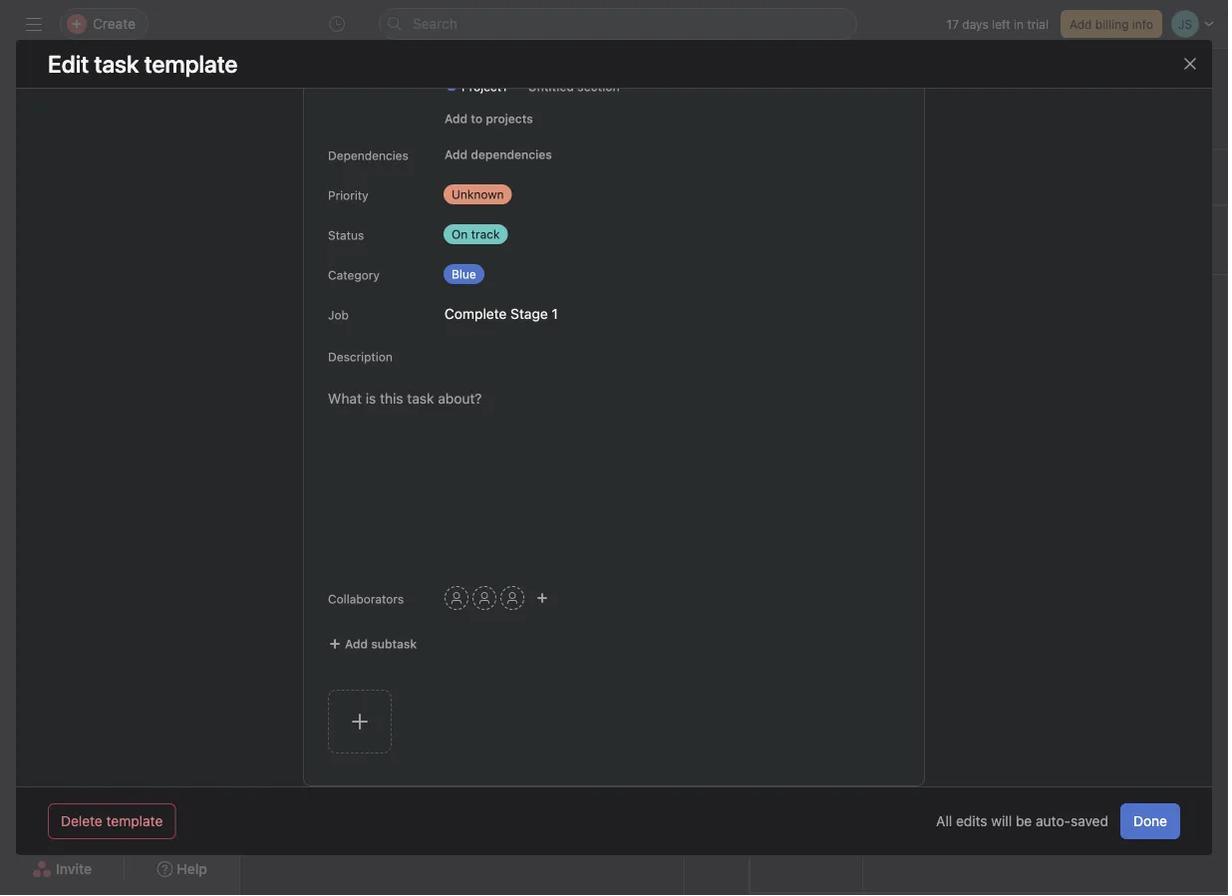 Task type: vqa. For each thing, say whether or not it's contained in the screenshot.
Customize dropdown button
yes



Task type: locate. For each thing, give the bounding box(es) containing it.
board link
[[457, 123, 512, 145]]

done left "add subtask"
[[296, 649, 335, 667]]

1 horizontal spatial done
[[1134, 813, 1167, 829]]

section
[[577, 80, 620, 94], [359, 264, 413, 283], [359, 741, 413, 760]]

2 add task… button from the top
[[320, 599, 388, 621]]

1 vertical spatial untitled section
[[296, 264, 413, 283]]

done button left "add subtask"
[[296, 640, 335, 676]]

2 add task… from the top
[[320, 601, 388, 618]]

home
[[52, 68, 90, 85]]

cell
[[684, 391, 804, 428], [803, 391, 922, 428], [684, 427, 804, 464], [803, 427, 922, 464], [803, 463, 922, 499]]

1 vertical spatial completed checkbox
[[290, 469, 314, 493]]

0 vertical spatial completed image
[[290, 433, 314, 457]]

1 vertical spatial customize
[[887, 228, 983, 252]]

0 horizontal spatial category
[[328, 268, 380, 282]]

add task… button
[[320, 307, 388, 329], [320, 599, 388, 621], [320, 691, 388, 713], [320, 784, 388, 806]]

1 task… from the top
[[349, 309, 388, 326]]

projects element
[[0, 389, 239, 556]]

share timeline with teammates cell
[[240, 463, 685, 499]]

all edits will be auto-saved
[[936, 813, 1109, 829]]

customize inside dropdown button
[[1136, 92, 1195, 106]]

description
[[328, 350, 393, 364]]

on track button
[[436, 220, 555, 248]]

4 task… from the top
[[349, 787, 388, 803]]

priority
[[328, 188, 369, 202]]

add or remove collaborators image
[[536, 592, 548, 604]]

4 add task… from the top
[[320, 787, 388, 803]]

template
[[106, 813, 163, 829]]

1 horizontal spatial done button
[[1121, 804, 1180, 839]]

add task… up add subtask button
[[320, 601, 388, 618]]

plan
[[924, 557, 951, 573]]

delete
[[61, 813, 102, 829]]

2 task… from the top
[[349, 601, 388, 618]]

2 vertical spatial untitled section
[[296, 741, 413, 760]]

1 add task… from the top
[[320, 309, 388, 326]]

1 completed checkbox from the top
[[290, 433, 314, 457]]

blue
[[452, 267, 476, 281]]

completed image
[[290, 433, 314, 457], [290, 469, 314, 493]]

add task… button for 1st add task… row from the bottom
[[320, 784, 388, 806]]

invite button
[[19, 851, 105, 887]]

add billing info
[[1070, 17, 1153, 31]]

0 vertical spatial section
[[577, 80, 620, 94]]

template
[[920, 741, 979, 758]]

4 add task… button from the top
[[320, 784, 388, 806]]

search list box
[[379, 8, 857, 40]]

add task… down add subtask button
[[320, 694, 388, 710]]

completed image inside schedule kickoff meeting cell
[[290, 433, 314, 457]]

1 add task… button from the top
[[320, 307, 388, 329]]

auto-
[[1036, 813, 1071, 829]]

trial
[[1027, 17, 1049, 31]]

add task… button down add subtask button
[[320, 691, 388, 713]]

section inside dropdown button
[[577, 80, 620, 94]]

task… for first add task… row from the top of the page
[[349, 309, 388, 326]]

task… for 2nd add task… row from the bottom of the page
[[349, 694, 388, 710]]

left
[[992, 17, 1011, 31]]

starred
[[24, 327, 73, 343]]

task… up add subtask button
[[349, 601, 388, 618]]

doing
[[296, 556, 340, 575]]

search button
[[379, 8, 857, 40]]

add dependencies
[[445, 148, 552, 162]]

1 vertical spatial section
[[359, 264, 413, 283]]

to do
[[296, 356, 337, 375]]

delete template
[[61, 813, 163, 829]]

untitled
[[528, 80, 574, 94], [296, 264, 355, 283], [296, 741, 355, 760]]

task… right job on the top
[[349, 309, 388, 326]]

0 vertical spatial customize
[[1136, 92, 1195, 106]]

None text field
[[324, 67, 594, 103]]

add down doing button
[[320, 601, 346, 618]]

do
[[318, 356, 337, 375]]

0 vertical spatial untitled section button
[[296, 255, 413, 291]]

add subtask
[[345, 637, 417, 651]]

3 task… from the top
[[349, 694, 388, 710]]

add left 'subtask'
[[345, 637, 368, 651]]

Completed checkbox
[[290, 433, 314, 457], [290, 469, 314, 493]]

customize
[[1136, 92, 1195, 106], [887, 228, 983, 252]]

0 vertical spatial done
[[296, 649, 335, 667]]

add left to
[[445, 112, 468, 126]]

completed checkbox for share timeline with teammates cell
[[290, 469, 314, 493]]

completed checkbox inside share timeline with teammates cell
[[290, 469, 314, 493]]

1 vertical spatial done
[[1134, 813, 1167, 829]]

subtask
[[371, 637, 417, 651]]

customize button
[[1111, 85, 1204, 113]]

task… down add subtask button
[[349, 694, 388, 710]]

completed image inside share timeline with teammates cell
[[290, 469, 314, 493]]

0 horizontal spatial done
[[296, 649, 335, 667]]

add task… button for second add task… row from the top
[[320, 599, 388, 621]]

add task…
[[320, 309, 388, 326], [320, 601, 388, 618], [320, 694, 388, 710], [320, 787, 388, 803]]

to
[[471, 112, 483, 126]]

add task… button down upload attachment image
[[320, 784, 388, 806]]

task template
[[94, 50, 238, 78]]

job
[[328, 308, 349, 322]]

add task… row
[[240, 298, 1228, 336], [240, 590, 1228, 628], [240, 683, 1228, 721], [240, 776, 1228, 814]]

cross-functional project plan
[[924, 535, 1080, 573]]

0 vertical spatial completed checkbox
[[290, 433, 314, 457]]

task…
[[349, 309, 388, 326], [349, 601, 388, 618], [349, 694, 388, 710], [349, 787, 388, 803]]

untitled section button
[[296, 255, 413, 291], [296, 733, 413, 769]]

done button
[[296, 640, 335, 676], [1121, 804, 1180, 839]]

unknown
[[452, 187, 504, 201]]

task… down upload attachment image
[[349, 787, 388, 803]]

on track
[[452, 227, 500, 241]]

edit task template
[[48, 50, 238, 78]]

upload attachment image
[[328, 690, 392, 754]]

name
[[297, 217, 328, 231]]

1 horizontal spatial customize
[[1136, 92, 1195, 106]]

0 horizontal spatial done button
[[296, 640, 335, 676]]

2 completed checkbox from the top
[[290, 469, 314, 493]]

1 vertical spatial completed image
[[290, 469, 314, 493]]

completed checkbox inside schedule kickoff meeting cell
[[290, 433, 314, 457]]

0 vertical spatial category
[[1167, 217, 1219, 231]]

projects
[[24, 398, 78, 415]]

1 vertical spatial untitled section button
[[296, 733, 413, 769]]

unknown button
[[436, 180, 555, 208]]

info
[[1132, 17, 1153, 31]]

cell for draft project brief cell on the top of the page
[[684, 391, 804, 428]]

track
[[471, 227, 500, 241]]

billing
[[1095, 17, 1129, 31]]

add down board link on the left of page
[[445, 148, 468, 162]]

2 completed image from the top
[[290, 469, 314, 493]]

projects button
[[0, 397, 78, 417]]

done
[[296, 649, 335, 667], [1134, 813, 1167, 829]]

add task… button up add subtask button
[[320, 599, 388, 621]]

1 horizontal spatial category
[[1167, 217, 1219, 231]]

add left billing
[[1070, 17, 1092, 31]]

add task… button up 'description'
[[320, 307, 388, 329]]

template 1
[[920, 741, 989, 758]]

3 add task… from the top
[[320, 694, 388, 710]]

add task… down upload attachment image
[[320, 787, 388, 803]]

1 completed image from the top
[[290, 433, 314, 457]]

completed image
[[290, 397, 314, 421]]

untitled section
[[528, 80, 620, 94], [296, 264, 413, 283], [296, 741, 413, 760]]

1 vertical spatial category
[[328, 268, 380, 282]]

remove task from project1 image
[[657, 81, 669, 93]]

add to projects
[[445, 112, 533, 126]]

done button right saved on the right of the page
[[1121, 804, 1180, 839]]

days
[[962, 17, 989, 31]]

add task… up 'description'
[[320, 309, 388, 326]]

add to projects button
[[436, 105, 542, 133]]

category
[[1167, 217, 1219, 231], [328, 268, 380, 282]]

insights
[[24, 191, 76, 207]]

untitled section inside dropdown button
[[528, 80, 620, 94]]

edits
[[956, 813, 988, 829]]

done right saved on the right of the page
[[1134, 813, 1167, 829]]

3 add task… button from the top
[[320, 691, 388, 713]]

0 vertical spatial untitled section
[[528, 80, 620, 94]]

global element
[[0, 49, 239, 168]]

untitled section button
[[519, 73, 645, 101]]

schedule kickoff meeting cell
[[240, 427, 685, 464]]

Completed checkbox
[[290, 397, 314, 421]]

cell for schedule kickoff meeting cell
[[684, 427, 804, 464]]

0 vertical spatial untitled
[[528, 80, 574, 94]]

0 horizontal spatial customize
[[887, 228, 983, 252]]

row
[[240, 205, 1228, 242], [264, 241, 1228, 243], [240, 391, 1228, 428], [240, 427, 1228, 464], [240, 463, 1228, 499], [240, 498, 1228, 535]]



Task type: describe. For each thing, give the bounding box(es) containing it.
forms
[[887, 438, 934, 457]]

project1
[[462, 80, 507, 94]]

17
[[947, 17, 959, 31]]

header to do tree grid
[[240, 391, 1228, 535]]

1 add task… row from the top
[[240, 298, 1228, 336]]

to do button
[[296, 348, 337, 384]]

js
[[941, 92, 955, 106]]

draft project brief cell
[[240, 391, 685, 428]]

Draft project brief text field
[[315, 399, 440, 419]]

overview
[[284, 125, 346, 142]]

js button
[[936, 87, 960, 111]]

Job text field
[[436, 296, 900, 332]]

will
[[991, 813, 1012, 829]]

starred button
[[0, 325, 73, 345]]

search
[[413, 15, 458, 32]]

overview link
[[268, 123, 346, 145]]

blue button
[[436, 260, 555, 288]]

completed image for completed checkbox in the share timeline with teammates cell
[[290, 469, 314, 493]]

2 add task… row from the top
[[240, 590, 1228, 628]]

untitled inside dropdown button
[[528, 80, 574, 94]]

delete template button
[[48, 804, 176, 839]]

be
[[1016, 813, 1032, 829]]

insights button
[[0, 189, 76, 209]]

1 vertical spatial done button
[[1121, 804, 1180, 839]]

list image
[[276, 73, 300, 97]]

add task… button for 2nd add task… row from the bottom of the page
[[320, 691, 388, 713]]

share button
[[1028, 85, 1094, 113]]

add down upload attachment image
[[320, 787, 346, 803]]

add dependencies button
[[436, 141, 561, 168]]

starred element
[[0, 317, 239, 389]]

0 vertical spatial done button
[[296, 640, 335, 676]]

hide sidebar image
[[26, 16, 42, 32]]

add billing info button
[[1061, 10, 1162, 38]]

add to starred image
[[632, 77, 648, 93]]

remove task from project1 element
[[649, 73, 677, 101]]

3 add task… row from the top
[[240, 683, 1228, 721]]

share
[[1052, 92, 1085, 106]]

to
[[296, 356, 314, 375]]

close image
[[1182, 56, 1198, 72]]

task… for 1st add task… row from the bottom
[[349, 787, 388, 803]]

17 days left in trial
[[947, 17, 1049, 31]]

doing button
[[296, 547, 340, 583]]

row containing task name
[[240, 205, 1228, 242]]

task
[[268, 217, 294, 231]]

task… for second add task… row from the top
[[349, 601, 388, 618]]

all
[[936, 813, 952, 829]]

cell for share timeline with teammates cell
[[803, 463, 922, 499]]

4 add task… row from the top
[[240, 776, 1228, 814]]

completed checkbox for schedule kickoff meeting cell
[[290, 433, 314, 457]]

team button
[[0, 564, 59, 584]]

on
[[452, 227, 468, 241]]

1 untitled section button from the top
[[296, 255, 413, 291]]

category inside 'row'
[[1167, 217, 1219, 231]]

add up 'description'
[[320, 309, 346, 326]]

edit
[[48, 50, 89, 78]]

add subtask button
[[320, 630, 426, 658]]

task name
[[268, 217, 328, 231]]

add down add subtask button
[[320, 694, 346, 710]]

completed image for completed checkbox inside the schedule kickoff meeting cell
[[290, 433, 314, 457]]

saved
[[1071, 813, 1109, 829]]

1 vertical spatial untitled
[[296, 264, 355, 283]]

teams element
[[0, 556, 239, 628]]

2 untitled section button from the top
[[296, 733, 413, 769]]

home link
[[12, 61, 227, 93]]

cross-functional project plan button
[[887, 523, 1205, 585]]

1
[[983, 741, 989, 758]]

2 vertical spatial untitled
[[296, 741, 355, 760]]

collaborators
[[328, 592, 404, 606]]

team
[[24, 566, 59, 582]]

status
[[328, 228, 364, 242]]

dependencies
[[328, 149, 409, 163]]

cross-
[[924, 535, 967, 551]]

in
[[1014, 17, 1024, 31]]

insights element
[[0, 181, 239, 317]]

rules for to do image
[[343, 358, 359, 374]]

add task… button for first add task… row from the top of the page
[[320, 307, 388, 329]]

2 vertical spatial section
[[359, 741, 413, 760]]

board
[[473, 125, 512, 142]]

projects
[[486, 112, 533, 126]]

task templates
[[887, 642, 999, 660]]

dependencies
[[471, 148, 552, 162]]

invite
[[56, 861, 92, 877]]

functional
[[967, 535, 1031, 551]]

project
[[1035, 535, 1080, 551]]



